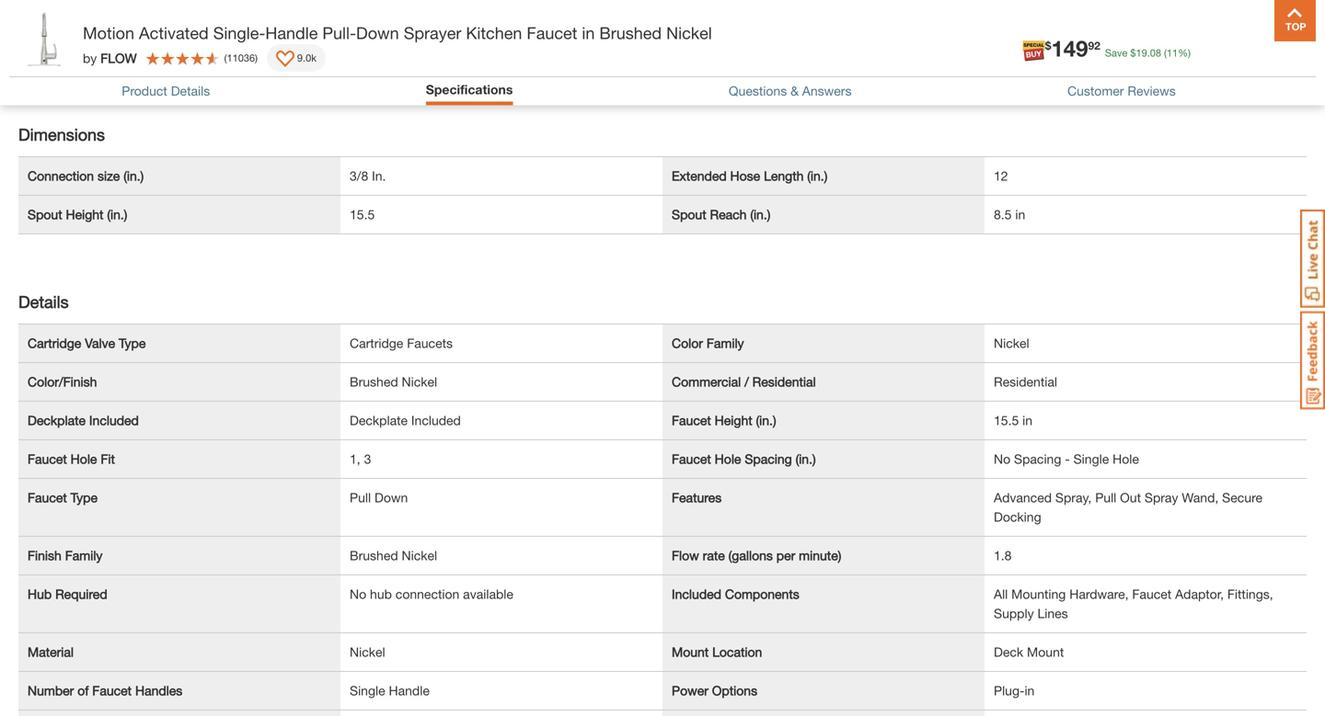 Task type: vqa. For each thing, say whether or not it's contained in the screenshot.


Task type: describe. For each thing, give the bounding box(es) containing it.
15.5 in
[[994, 413, 1033, 428]]

0 horizontal spatial included
[[89, 413, 139, 428]]

2 spacing from the left
[[1014, 452, 1062, 467]]

$ 149 92
[[1045, 35, 1101, 61]]

top button
[[1275, 0, 1316, 41]]

1 horizontal spatial included
[[411, 413, 461, 428]]

brushed nickel for flow rate (gallons per minute)
[[350, 548, 437, 564]]

0 vertical spatial brushed
[[600, 23, 662, 43]]

finish
[[28, 548, 62, 564]]

9.0k
[[297, 52, 317, 64]]

0 vertical spatial handle
[[265, 23, 318, 43]]

color family
[[672, 336, 744, 351]]

nickel left wand
[[666, 23, 712, 43]]

connection
[[396, 587, 460, 602]]

spout height (in.)
[[28, 207, 127, 222]]

faucet right kitchen on the top left of the page
[[527, 23, 577, 43]]

faucet height (in.)
[[672, 413, 776, 428]]

9.0k button
[[267, 44, 326, 72]]

1 horizontal spatial $
[[1131, 47, 1136, 59]]

/
[[745, 374, 749, 390]]

2 residential from the left
[[994, 374, 1057, 390]]

dimensions
[[18, 125, 105, 144]]

height for spout
[[66, 207, 104, 222]]

no for no spacing - single hole
[[994, 452, 1011, 467]]

questions
[[729, 83, 787, 99]]

components
[[725, 587, 800, 602]]

material
[[28, 645, 74, 660]]

specifications
[[426, 82, 513, 97]]

15.5 for 15.5 in
[[994, 413, 1019, 428]]

customer
[[1068, 83, 1124, 99]]

1 deckplate from the left
[[28, 413, 86, 428]]

cartridge for cartridge valve type
[[28, 336, 81, 351]]

15.5 for 15.5
[[350, 207, 375, 222]]

extended hose length (in.)
[[672, 168, 828, 183]]

required
[[55, 587, 107, 602]]

pull out spray wand
[[609, 9, 806, 35]]

advanced
[[994, 490, 1052, 506]]

extended
[[672, 168, 727, 183]]

(in.) for spout height (in.)
[[107, 207, 127, 222]]

features
[[672, 490, 722, 506]]

flow
[[101, 50, 137, 66]]

power
[[672, 684, 709, 699]]

nickel up single handle
[[350, 645, 385, 660]]

options
[[712, 684, 758, 699]]

by flow
[[83, 50, 137, 66]]

(gallons
[[729, 548, 773, 564]]

connection size (in.)
[[28, 168, 144, 183]]

faucets
[[407, 336, 453, 351]]

docking
[[994, 510, 1042, 525]]

valve
[[85, 336, 115, 351]]

%)
[[1178, 47, 1191, 59]]

fittings,
[[1228, 587, 1273, 602]]

save $ 19 . 08 ( 11 %)
[[1105, 47, 1191, 59]]

no spacing - single hole
[[994, 452, 1139, 467]]

all mounting hardware, faucet adaptor, fittings, supply lines
[[994, 587, 1273, 622]]

deck mount
[[994, 645, 1064, 660]]

commercial
[[672, 374, 741, 390]]

cartridge for cartridge faucets
[[350, 336, 403, 351]]

number
[[28, 684, 74, 699]]

cartridge valve type
[[28, 336, 146, 351]]

height for faucet
[[715, 413, 753, 428]]

no hub connection available
[[350, 587, 513, 602]]

see
[[373, 21, 395, 36]]

(in.) for faucet height (in.)
[[756, 413, 776, 428]]

single handle
[[350, 684, 430, 699]]

see similar items link
[[373, 0, 590, 38]]

brushed for flow
[[350, 548, 398, 564]]

in for power options
[[1025, 684, 1035, 699]]

minute)
[[799, 548, 842, 564]]

3 hole from the left
[[1113, 452, 1139, 467]]

(in.) for connection size (in.)
[[124, 168, 144, 183]]

19
[[1136, 47, 1147, 59]]

hub
[[28, 587, 52, 602]]

faucet up features
[[672, 452, 711, 467]]

product
[[122, 83, 167, 99]]

spray,
[[1056, 490, 1092, 506]]

8.5 in
[[994, 207, 1026, 222]]

hub
[[370, 587, 392, 602]]

1 spacing from the left
[[745, 452, 792, 467]]

-
[[1065, 452, 1070, 467]]

pull down
[[350, 490, 408, 506]]

1 vertical spatial handle
[[389, 684, 430, 699]]

08
[[1150, 47, 1162, 59]]

sprayer
[[404, 23, 461, 43]]

handles
[[135, 684, 183, 699]]

included components
[[672, 587, 800, 602]]

3/8
[[350, 168, 368, 183]]

connection
[[28, 168, 94, 183]]

save
[[1105, 47, 1128, 59]]

92
[[1088, 39, 1101, 52]]

available
[[463, 587, 513, 602]]

supply
[[994, 606, 1034, 622]]

1 residential from the left
[[753, 374, 816, 390]]

see similar items
[[373, 21, 473, 36]]

faucet down commercial
[[672, 413, 711, 428]]

live chat image
[[1300, 210, 1325, 308]]

$ inside $ 149 92
[[1045, 39, 1051, 52]]

power options
[[672, 684, 758, 699]]

mount location
[[672, 645, 762, 660]]

hole for fit
[[71, 452, 97, 467]]

wand
[[751, 9, 806, 35]]

.
[[1147, 47, 1150, 59]]

deck
[[994, 645, 1024, 660]]

mounting
[[1012, 587, 1066, 602]]

faucet down faucet hole fit
[[28, 490, 67, 506]]

1, 3
[[350, 452, 371, 467]]

1 horizontal spatial type
[[119, 336, 146, 351]]

brushed nickel for commercial / residential
[[350, 374, 437, 390]]

nickel down faucets
[[402, 374, 437, 390]]

wand,
[[1182, 490, 1219, 506]]

pull-
[[322, 23, 356, 43]]

pull for pull down
[[350, 490, 371, 506]]

per
[[777, 548, 795, 564]]

fit
[[101, 452, 115, 467]]

spout for spout reach (in.)
[[672, 207, 706, 222]]



Task type: locate. For each thing, give the bounding box(es) containing it.
included down faucets
[[411, 413, 461, 428]]

0 vertical spatial no
[[994, 452, 1011, 467]]

1 hole from the left
[[71, 452, 97, 467]]

1 horizontal spatial handle
[[389, 684, 430, 699]]

1 horizontal spatial deckplate included
[[350, 413, 461, 428]]

149
[[1051, 35, 1088, 61]]

1 vertical spatial height
[[715, 413, 753, 428]]

spout left reach
[[672, 207, 706, 222]]

plug-in
[[994, 684, 1035, 699]]

1 horizontal spatial cartridge
[[350, 336, 403, 351]]

1,
[[350, 452, 360, 467]]

2 spout from the left
[[672, 207, 706, 222]]

15.5
[[350, 207, 375, 222], [994, 413, 1019, 428]]

11
[[1167, 47, 1178, 59]]

similar
[[399, 21, 438, 36]]

0 horizontal spatial no
[[350, 587, 366, 602]]

1 horizontal spatial (
[[1164, 47, 1167, 59]]

1 horizontal spatial single
[[1074, 452, 1109, 467]]

lines
[[1038, 606, 1068, 622]]

1 horizontal spatial residential
[[994, 374, 1057, 390]]

product details
[[122, 83, 210, 99]]

spray inside advanced spray, pull out spray wand, secure docking
[[1145, 490, 1179, 506]]

faucet inside all mounting hardware, faucet adaptor, fittings, supply lines
[[1132, 587, 1172, 602]]

spout
[[28, 207, 62, 222], [672, 207, 706, 222]]

$ left the .
[[1131, 47, 1136, 59]]

0 vertical spatial single
[[1074, 452, 1109, 467]]

$ left 92 on the top right of page
[[1045, 39, 1051, 52]]

1 vertical spatial type
[[71, 490, 98, 506]]

hub required
[[28, 587, 107, 602]]

0 vertical spatial details
[[171, 83, 210, 99]]

2 cartridge from the left
[[350, 336, 403, 351]]

of
[[77, 684, 89, 699]]

family for finish family
[[65, 548, 103, 564]]

1 horizontal spatial hole
[[715, 452, 741, 467]]

0 horizontal spatial $
[[1045, 39, 1051, 52]]

deckplate
[[28, 413, 86, 428], [350, 413, 408, 428]]

1 vertical spatial brushed
[[350, 374, 398, 390]]

1 horizontal spatial pull
[[609, 9, 643, 35]]

faucet right of
[[92, 684, 132, 699]]

spacing down faucet height (in.)
[[745, 452, 792, 467]]

3/8 in.
[[350, 168, 386, 183]]

0 horizontal spatial type
[[71, 490, 98, 506]]

0 vertical spatial down
[[356, 23, 399, 43]]

details up cartridge valve type
[[18, 292, 69, 312]]

0 horizontal spatial family
[[65, 548, 103, 564]]

mount up power
[[672, 645, 709, 660]]

1 vertical spatial single
[[350, 684, 385, 699]]

0 horizontal spatial (
[[224, 52, 227, 64]]

flow rate (gallons per minute)
[[672, 548, 842, 564]]

motion activated single-handle pull-down sprayer kitchen faucet in brushed nickel
[[83, 23, 712, 43]]

cartridge left faucets
[[350, 336, 403, 351]]

type right valve
[[119, 336, 146, 351]]

hole down faucet height (in.)
[[715, 452, 741, 467]]

cartridge
[[28, 336, 81, 351], [350, 336, 403, 351]]

adaptor,
[[1175, 587, 1224, 602]]

0 horizontal spatial hole
[[71, 452, 97, 467]]

no left hub
[[350, 587, 366, 602]]

hole
[[71, 452, 97, 467], [715, 452, 741, 467], [1113, 452, 1139, 467]]

1 horizontal spatial height
[[715, 413, 753, 428]]

3
[[364, 452, 371, 467]]

0 horizontal spatial spacing
[[745, 452, 792, 467]]

1 horizontal spatial family
[[707, 336, 744, 351]]

pull inside advanced spray, pull out spray wand, secure docking
[[1095, 490, 1117, 506]]

2 mount from the left
[[1027, 645, 1064, 660]]

specifications button
[[426, 82, 513, 101], [426, 82, 513, 97]]

spray left wand
[[690, 9, 745, 35]]

down
[[356, 23, 399, 43], [375, 490, 408, 506]]

feedback link image
[[1300, 311, 1325, 410]]

motion
[[83, 23, 134, 43]]

pull for pull out spray wand
[[609, 9, 643, 35]]

spray left wand,
[[1145, 490, 1179, 506]]

2 brushed nickel from the top
[[350, 548, 437, 564]]

rate
[[703, 548, 725, 564]]

(in.) for spout reach (in.)
[[750, 207, 771, 222]]

number of faucet handles
[[28, 684, 183, 699]]

( right 08
[[1164, 47, 1167, 59]]

family up 'required'
[[65, 548, 103, 564]]

secure
[[1222, 490, 1263, 506]]

2 horizontal spatial pull
[[1095, 490, 1117, 506]]

spout reach (in.)
[[672, 207, 771, 222]]

0 horizontal spatial 15.5
[[350, 207, 375, 222]]

family right the color
[[707, 336, 744, 351]]

2 deckplate from the left
[[350, 413, 408, 428]]

size
[[98, 168, 120, 183]]

spray
[[690, 9, 745, 35], [1145, 490, 1179, 506]]

height up faucet hole spacing (in.)
[[715, 413, 753, 428]]

0 vertical spatial spray
[[690, 9, 745, 35]]

height
[[66, 207, 104, 222], [715, 413, 753, 428]]

1 horizontal spatial deckplate
[[350, 413, 408, 428]]

1 horizontal spatial details
[[171, 83, 210, 99]]

15.5 down 3/8 at the left top
[[350, 207, 375, 222]]

0 horizontal spatial mount
[[672, 645, 709, 660]]

no down '15.5 in'
[[994, 452, 1011, 467]]

( down single-
[[224, 52, 227, 64]]

residential up '15.5 in'
[[994, 374, 1057, 390]]

flow
[[672, 548, 699, 564]]

11036
[[227, 52, 255, 64]]

faucet up faucet type
[[28, 452, 67, 467]]

2 deckplate included from the left
[[350, 413, 461, 428]]

hole for spacing
[[715, 452, 741, 467]]

in for spout reach (in.)
[[1016, 207, 1026, 222]]

1 brushed nickel from the top
[[350, 374, 437, 390]]

questions & answers
[[729, 83, 852, 99]]

1 spout from the left
[[28, 207, 62, 222]]

items
[[441, 21, 473, 36]]

0 vertical spatial type
[[119, 336, 146, 351]]

1 horizontal spatial spacing
[[1014, 452, 1062, 467]]

in
[[582, 23, 595, 43], [1016, 207, 1026, 222], [1023, 413, 1033, 428], [1025, 684, 1035, 699]]

0 horizontal spatial out
[[649, 9, 683, 35]]

1 horizontal spatial 15.5
[[994, 413, 1019, 428]]

faucet left adaptor,
[[1132, 587, 1172, 602]]

spout down connection
[[28, 207, 62, 222]]

single
[[1074, 452, 1109, 467], [350, 684, 385, 699]]

spacing
[[745, 452, 792, 467], [1014, 452, 1062, 467]]

answers
[[802, 83, 852, 99]]

product details button
[[122, 83, 210, 99], [122, 83, 210, 99]]

faucet type
[[28, 490, 98, 506]]

2 horizontal spatial included
[[672, 587, 722, 602]]

1 vertical spatial spray
[[1145, 490, 1179, 506]]

1 deckplate included from the left
[[28, 413, 139, 428]]

brushed nickel
[[350, 374, 437, 390], [350, 548, 437, 564]]

hole up advanced spray, pull out spray wand, secure docking
[[1113, 452, 1139, 467]]

1 horizontal spatial no
[[994, 452, 1011, 467]]

customer reviews button
[[1068, 83, 1176, 99], [1068, 83, 1176, 99]]

residential right /
[[753, 374, 816, 390]]

8.5
[[994, 207, 1012, 222]]

no for no hub connection available
[[350, 587, 366, 602]]

brushed for commercial
[[350, 374, 398, 390]]

0 horizontal spatial spray
[[690, 9, 745, 35]]

1 horizontal spatial spray
[[1145, 490, 1179, 506]]

deckplate down color/finish
[[28, 413, 86, 428]]

15.5 up 'no spacing - single hole'
[[994, 413, 1019, 428]]

0 horizontal spatial deckplate
[[28, 413, 86, 428]]

by
[[83, 50, 97, 66]]

1 vertical spatial down
[[375, 490, 408, 506]]

0 horizontal spatial deckplate included
[[28, 413, 139, 428]]

0 vertical spatial height
[[66, 207, 104, 222]]

deckplate included up faucet hole fit
[[28, 413, 139, 428]]

0 horizontal spatial height
[[66, 207, 104, 222]]

1 horizontal spatial spout
[[672, 207, 706, 222]]

0 horizontal spatial spout
[[28, 207, 62, 222]]

0 vertical spatial family
[[707, 336, 744, 351]]

1 horizontal spatial out
[[1120, 490, 1141, 506]]

mount
[[672, 645, 709, 660], [1027, 645, 1064, 660]]

$
[[1045, 39, 1051, 52], [1131, 47, 1136, 59]]

1 vertical spatial details
[[18, 292, 69, 312]]

1 vertical spatial out
[[1120, 490, 1141, 506]]

0 horizontal spatial residential
[[753, 374, 816, 390]]

brushed nickel up hub
[[350, 548, 437, 564]]

activated
[[139, 23, 209, 43]]

included down flow
[[672, 587, 722, 602]]

1 vertical spatial brushed nickel
[[350, 548, 437, 564]]

location
[[712, 645, 762, 660]]

product image
[[37, 0, 308, 56]]

deckplate included up 3
[[350, 413, 461, 428]]

&
[[791, 83, 799, 99]]

product image image
[[14, 9, 74, 69]]

brushed nickel down cartridge faucets
[[350, 374, 437, 390]]

details
[[171, 83, 210, 99], [18, 292, 69, 312]]

nickel up connection
[[402, 548, 437, 564]]

type
[[119, 336, 146, 351], [71, 490, 98, 506]]

out inside advanced spray, pull out spray wand, secure docking
[[1120, 490, 1141, 506]]

height down connection size (in.)
[[66, 207, 104, 222]]

customer reviews
[[1068, 83, 1176, 99]]

family for color family
[[707, 336, 744, 351]]

deckplate up 3
[[350, 413, 408, 428]]

2 vertical spatial brushed
[[350, 548, 398, 564]]

display image
[[276, 51, 294, 69]]

1 vertical spatial family
[[65, 548, 103, 564]]

hose
[[730, 168, 760, 183]]

2 hole from the left
[[715, 452, 741, 467]]

all
[[994, 587, 1008, 602]]

hole left fit
[[71, 452, 97, 467]]

0 vertical spatial out
[[649, 9, 683, 35]]

0 horizontal spatial pull
[[350, 490, 371, 506]]

faucet hole spacing (in.)
[[672, 452, 816, 467]]

mount right deck
[[1027, 645, 1064, 660]]

0 horizontal spatial handle
[[265, 23, 318, 43]]

1 mount from the left
[[672, 645, 709, 660]]

0 vertical spatial brushed nickel
[[350, 374, 437, 390]]

in.
[[372, 168, 386, 183]]

details right product on the top of page
[[171, 83, 210, 99]]

0 horizontal spatial cartridge
[[28, 336, 81, 351]]

included up fit
[[89, 413, 139, 428]]

type down faucet hole fit
[[71, 490, 98, 506]]

nickel up '15.5 in'
[[994, 336, 1030, 351]]

2 horizontal spatial hole
[[1113, 452, 1139, 467]]

length
[[764, 168, 804, 183]]

deckplate included
[[28, 413, 139, 428], [350, 413, 461, 428]]

in for faucet height (in.)
[[1023, 413, 1033, 428]]

out
[[649, 9, 683, 35], [1120, 490, 1141, 506]]

0 vertical spatial 15.5
[[350, 207, 375, 222]]

faucet hole fit
[[28, 452, 115, 467]]

1 vertical spatial 15.5
[[994, 413, 1019, 428]]

0 horizontal spatial details
[[18, 292, 69, 312]]

hardware,
[[1070, 587, 1129, 602]]

spacing left the -
[[1014, 452, 1062, 467]]

reviews
[[1128, 83, 1176, 99]]

cartridge up color/finish
[[28, 336, 81, 351]]

spout for spout height (in.)
[[28, 207, 62, 222]]

)
[[255, 52, 258, 64]]

plug-
[[994, 684, 1025, 699]]

0 horizontal spatial single
[[350, 684, 385, 699]]

1 vertical spatial no
[[350, 587, 366, 602]]

finish family
[[28, 548, 103, 564]]

1 horizontal spatial mount
[[1027, 645, 1064, 660]]

1 cartridge from the left
[[28, 336, 81, 351]]



